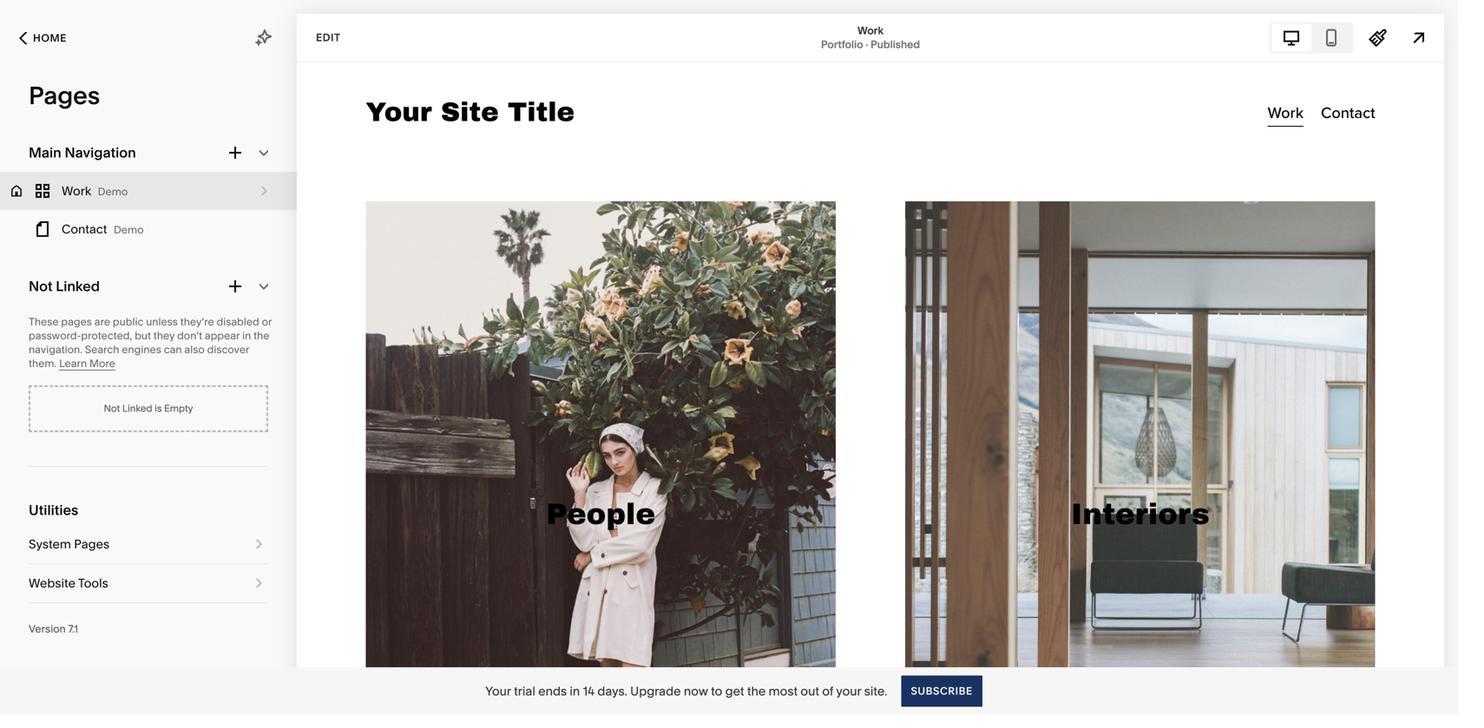 Task type: vqa. For each thing, say whether or not it's contained in the screenshot.
settings link
no



Task type: locate. For each thing, give the bounding box(es) containing it.
in left 14 at the bottom left of page
[[570, 684, 580, 699]]

system pages button
[[29, 525, 268, 563]]

work
[[858, 24, 883, 37], [62, 184, 91, 198]]

pages down home
[[29, 81, 100, 110]]

1 horizontal spatial not
[[104, 403, 120, 414]]

1 horizontal spatial in
[[570, 684, 580, 699]]

0 vertical spatial work
[[858, 24, 883, 37]]

not up these
[[29, 278, 53, 295]]

not
[[29, 278, 53, 295], [104, 403, 120, 414]]

work demo
[[62, 184, 128, 198]]

1 vertical spatial demo
[[114, 223, 144, 236]]

1 vertical spatial linked
[[122, 403, 152, 414]]

pages
[[61, 315, 92, 328]]

1 horizontal spatial work
[[858, 24, 883, 37]]

upgrade
[[630, 684, 681, 699]]

demo
[[98, 185, 128, 198], [114, 223, 144, 236]]

version
[[29, 623, 66, 635]]

1 horizontal spatial linked
[[122, 403, 152, 414]]

linked left is
[[122, 403, 152, 414]]

protected,
[[81, 329, 132, 342]]

linked up pages
[[56, 278, 100, 295]]

pages up "tools"
[[74, 537, 109, 552]]

utilities
[[29, 502, 78, 519]]

more
[[89, 357, 115, 370]]

0 horizontal spatial the
[[254, 329, 269, 342]]

work portfolio · published
[[821, 24, 920, 51]]

work inside work portfolio · published
[[858, 24, 883, 37]]

of
[[822, 684, 833, 699]]

published
[[871, 38, 920, 51]]

these pages are public unless they're disabled or password-protected, but they don't appear in the navigation. search engines can also discover them.
[[29, 315, 272, 370]]

subscribe button
[[901, 676, 982, 707]]

website
[[29, 576, 75, 591]]

engines
[[122, 343, 161, 356]]

1 vertical spatial work
[[62, 184, 91, 198]]

demo up contact demo
[[98, 185, 128, 198]]

main
[[29, 144, 61, 161]]

tab list
[[1272, 24, 1351, 52]]

search
[[85, 343, 119, 356]]

1 horizontal spatial the
[[747, 684, 766, 699]]

not down the more
[[104, 403, 120, 414]]

they
[[154, 329, 175, 342]]

work down main navigation at the top of the page
[[62, 184, 91, 198]]

ends
[[538, 684, 567, 699]]

home
[[33, 32, 67, 44]]

also
[[184, 343, 205, 356]]

portfolio
[[821, 38, 863, 51]]

demo right contact
[[114, 223, 144, 236]]

these
[[29, 315, 59, 328]]

work up ·
[[858, 24, 883, 37]]

0 vertical spatial demo
[[98, 185, 128, 198]]

0 horizontal spatial in
[[242, 329, 251, 342]]

the right get
[[747, 684, 766, 699]]

demo inside contact demo
[[114, 223, 144, 236]]

0 horizontal spatial not
[[29, 278, 53, 295]]

site.
[[864, 684, 887, 699]]

subscribe
[[911, 685, 973, 697]]

0 vertical spatial not
[[29, 278, 53, 295]]

0 horizontal spatial work
[[62, 184, 91, 198]]

trial
[[514, 684, 535, 699]]

linked for not linked is empty
[[122, 403, 152, 414]]

your
[[836, 684, 861, 699]]

1 vertical spatial not
[[104, 403, 120, 414]]

0 vertical spatial in
[[242, 329, 251, 342]]

learn
[[59, 357, 87, 370]]

edit
[[316, 31, 341, 44]]

0 vertical spatial the
[[254, 329, 269, 342]]

pages inside button
[[74, 537, 109, 552]]

pages
[[29, 81, 100, 110], [74, 537, 109, 552]]

in inside the these pages are public unless they're disabled or password-protected, but they don't appear in the navigation. search engines can also discover them.
[[242, 329, 251, 342]]

main navigation
[[29, 144, 136, 161]]

0 horizontal spatial linked
[[56, 278, 100, 295]]

system pages
[[29, 537, 109, 552]]

are
[[94, 315, 110, 328]]

0 vertical spatial pages
[[29, 81, 100, 110]]

the down or
[[254, 329, 269, 342]]

in down disabled
[[242, 329, 251, 342]]

password-
[[29, 329, 81, 342]]

in
[[242, 329, 251, 342], [570, 684, 580, 699]]

demo for contact
[[114, 223, 144, 236]]

demo inside work demo
[[98, 185, 128, 198]]

the
[[254, 329, 269, 342], [747, 684, 766, 699]]

0 vertical spatial linked
[[56, 278, 100, 295]]

linked
[[56, 278, 100, 295], [122, 403, 152, 414]]

don't
[[177, 329, 202, 342]]

1 vertical spatial pages
[[74, 537, 109, 552]]

not for not linked
[[29, 278, 53, 295]]



Task type: describe. For each thing, give the bounding box(es) containing it.
learn more link
[[59, 357, 115, 371]]

your
[[485, 684, 511, 699]]

not for not linked is empty
[[104, 403, 120, 414]]

days.
[[597, 684, 627, 699]]

1 vertical spatial the
[[747, 684, 766, 699]]

most
[[769, 684, 798, 699]]

can
[[164, 343, 182, 356]]

add a new page to the "not linked" navigation group image
[[226, 277, 245, 296]]

navigation.
[[29, 343, 82, 356]]

tools
[[78, 576, 108, 591]]

public
[[113, 315, 143, 328]]

the inside the these pages are public unless they're disabled or password-protected, but they don't appear in the navigation. search engines can also discover them.
[[254, 329, 269, 342]]

linked for not linked
[[56, 278, 100, 295]]

disabled
[[217, 315, 259, 328]]

them.
[[29, 357, 57, 370]]

your trial ends in 14 days. upgrade now to get the most out of your site.
[[485, 684, 887, 699]]

·
[[866, 38, 868, 51]]

add a new page to the "main navigation" group image
[[226, 143, 245, 162]]

discover
[[207, 343, 249, 356]]

navigation
[[65, 144, 136, 161]]

edit button
[[305, 22, 352, 54]]

appear
[[205, 329, 240, 342]]

1 vertical spatial in
[[570, 684, 580, 699]]

now
[[684, 684, 708, 699]]

system
[[29, 537, 71, 552]]

empty
[[164, 403, 193, 414]]

work for work demo
[[62, 184, 91, 198]]

they're
[[180, 315, 214, 328]]

not linked is empty
[[104, 403, 193, 414]]

demo for work
[[98, 185, 128, 198]]

but
[[135, 329, 151, 342]]

out
[[801, 684, 819, 699]]

contact
[[62, 222, 107, 237]]

7.1
[[68, 623, 78, 635]]

or
[[262, 315, 272, 328]]

home button
[[0, 19, 86, 57]]

website tools
[[29, 576, 108, 591]]

to
[[711, 684, 722, 699]]

get
[[725, 684, 744, 699]]

website tools button
[[29, 564, 268, 602]]

learn more
[[59, 357, 115, 370]]

version 7.1
[[29, 623, 78, 635]]

work for work portfolio · published
[[858, 24, 883, 37]]

not linked
[[29, 278, 100, 295]]

contact demo
[[62, 222, 144, 237]]

is
[[155, 403, 162, 414]]

unless
[[146, 315, 178, 328]]

14
[[583, 684, 595, 699]]



